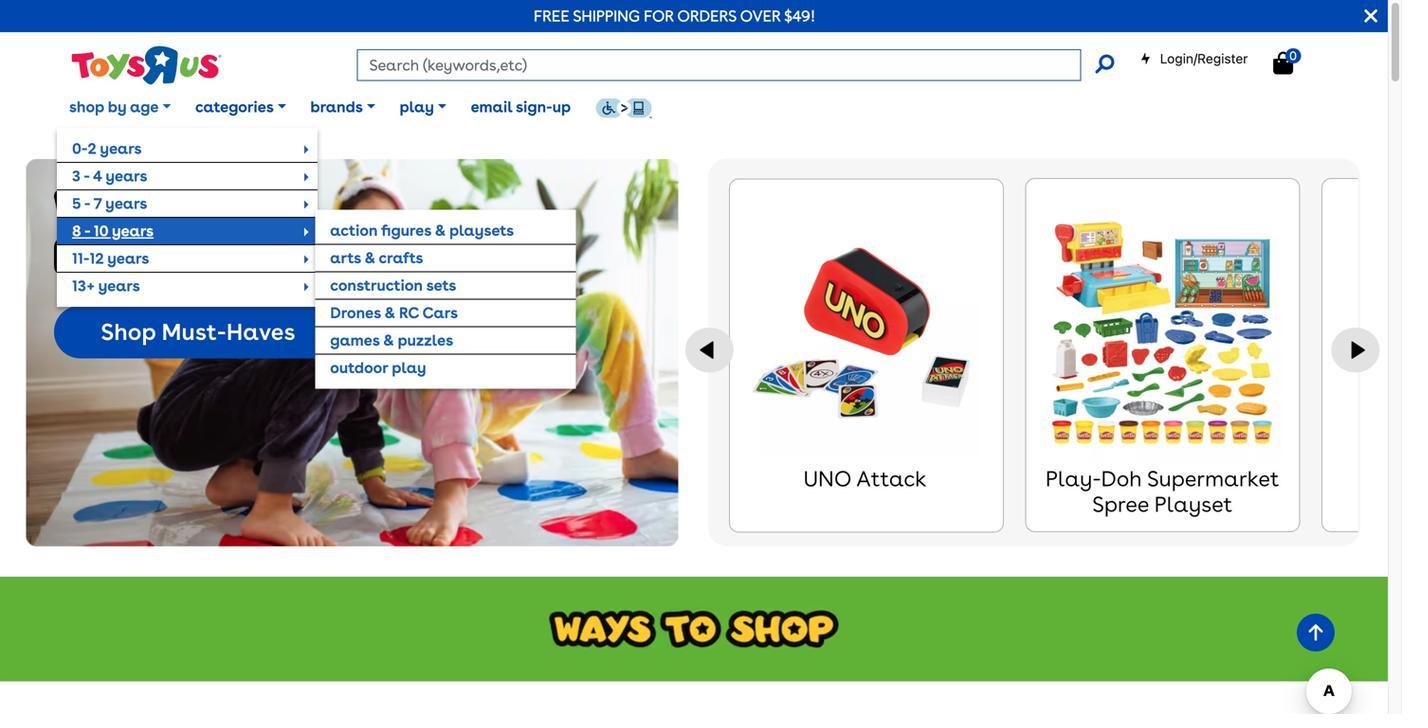 Task type: vqa. For each thing, say whether or not it's contained in the screenshot.
the play Dropdown Button
yes



Task type: describe. For each thing, give the bounding box(es) containing it.
2
[[88, 139, 96, 158]]

outdoor
[[330, 359, 388, 377]]

- inside dropdown button
[[84, 222, 90, 240]]

11-
[[72, 249, 90, 268]]

go to next image
[[1332, 328, 1380, 373]]

3 - 4 years button
[[57, 163, 318, 189]]

cars
[[423, 304, 458, 322]]

login/register
[[1160, 51, 1248, 66]]

outdoor play link
[[315, 355, 576, 382]]

years inside dropdown button
[[112, 222, 154, 240]]

& up arts & crafts link
[[435, 221, 446, 240]]

construction sets link
[[315, 273, 576, 299]]

years right 2
[[100, 139, 142, 158]]

must-
[[162, 318, 226, 346]]

drones
[[330, 304, 381, 322]]

twister hero image desktop image
[[26, 159, 679, 547]]

11-12 years button
[[57, 245, 318, 272]]

8 - 10 years button
[[57, 218, 318, 244]]

2 - from the top
[[84, 194, 90, 213]]

7
[[94, 194, 102, 213]]

puzzles
[[398, 331, 453, 350]]

menu bar containing shop by age
[[57, 74, 1388, 389]]

shopping bag image
[[1273, 52, 1293, 74]]

$49!
[[784, 7, 816, 25]]

8
[[72, 222, 81, 240]]

0-2 years button
[[57, 135, 318, 162]]

12
[[90, 249, 104, 268]]

years right the 7
[[105, 194, 147, 213]]

years right the 4
[[106, 167, 147, 185]]

1 - from the top
[[84, 167, 90, 185]]

shop-by-age menu
[[57, 128, 576, 389]]

for
[[644, 7, 674, 25]]

0 link
[[1273, 48, 1313, 75]]

figures
[[381, 221, 431, 240]]

games
[[330, 331, 380, 350]]

shop
[[69, 98, 104, 116]]

5
[[72, 194, 81, 213]]

email sign-up
[[471, 98, 571, 116]]

play inside dropdown button
[[400, 98, 434, 116]]

construction
[[330, 276, 423, 295]]

rc
[[399, 304, 419, 322]]

13+ years button
[[57, 273, 318, 299]]

categories
[[195, 98, 274, 116]]

action
[[330, 221, 378, 240]]

shop by age
[[69, 98, 159, 116]]

play inside action figures & playsets arts & crafts construction sets drones & rc cars games & puzzles outdoor play
[[392, 359, 426, 377]]

& right arts
[[365, 249, 375, 267]]

0
[[1290, 48, 1297, 63]]

11-12 years 13+ years
[[72, 249, 149, 295]]

games & puzzles link
[[315, 328, 576, 354]]

crafts
[[379, 249, 423, 267]]

by
[[108, 98, 127, 116]]

5 - 7 years button
[[57, 190, 318, 217]]

go to previous image
[[686, 328, 734, 373]]



Task type: locate. For each thing, give the bounding box(es) containing it.
menu bar
[[57, 74, 1388, 389]]

years
[[100, 139, 142, 158], [106, 167, 147, 185], [105, 194, 147, 213], [112, 222, 154, 240], [107, 249, 149, 268], [98, 277, 140, 295]]

1 vertical spatial play
[[392, 359, 426, 377]]

haves
[[226, 318, 296, 346]]

orders
[[677, 7, 737, 25]]

shipping
[[573, 7, 640, 25]]

3 - from the top
[[84, 222, 90, 240]]

email sign-up link
[[459, 84, 583, 131]]

up
[[553, 98, 571, 116]]

age
[[130, 98, 159, 116]]

brands
[[310, 98, 363, 116]]

brands button
[[298, 84, 387, 131]]

None search field
[[357, 49, 1115, 81]]

- right 8
[[84, 222, 90, 240]]

sets
[[426, 276, 456, 295]]

& left rc
[[384, 304, 395, 322]]

drones & rc cars link
[[315, 300, 576, 327]]

arts & crafts link
[[315, 245, 576, 272]]

years down 12
[[98, 277, 140, 295]]

ways to shop image
[[0, 577, 1388, 682]]

3
[[72, 167, 81, 185]]

playsets
[[449, 221, 514, 240]]

over
[[740, 7, 781, 25]]

winter must haves image
[[54, 189, 309, 275]]

13+
[[72, 277, 95, 295]]

play down puzzles
[[392, 359, 426, 377]]

years down 8 - 10 years at the top of page
[[107, 249, 149, 268]]

shop
[[101, 318, 156, 346]]

sign-
[[516, 98, 553, 116]]

action figures & playsets arts & crafts construction sets drones & rc cars games & puzzles outdoor play
[[330, 221, 514, 377]]

- right 5
[[84, 194, 90, 213]]

8-10-years menu
[[315, 210, 576, 389]]

Enter Keyword or Item No. search field
[[357, 49, 1081, 81]]

play button
[[387, 84, 459, 131]]

free shipping for orders over $49! link
[[534, 7, 816, 25]]

arts
[[330, 249, 361, 267]]

10
[[94, 222, 108, 240]]

email
[[471, 98, 512, 116]]

8 - 10 years
[[72, 222, 154, 240]]

4
[[93, 167, 102, 185]]

close button image
[[1365, 6, 1378, 27]]

1 vertical spatial -
[[84, 194, 90, 213]]

0 vertical spatial play
[[400, 98, 434, 116]]

years right 10
[[112, 222, 154, 240]]

shop by age button
[[57, 84, 183, 131]]

categories button
[[183, 84, 298, 131]]

0-2 years 3 - 4 years 5 - 7 years
[[72, 139, 147, 213]]

& right games
[[383, 331, 394, 350]]

this icon serves as a link to download the essential accessibility assistive technology app for individuals with physical disabilities. it is featured as part of our commitment to diversity and inclusion. image
[[595, 98, 652, 119]]

2 vertical spatial -
[[84, 222, 90, 240]]

free
[[534, 7, 570, 25]]

- right 3
[[84, 167, 90, 185]]

action figures & playsets link
[[315, 218, 576, 244]]

shop must-haves
[[101, 318, 296, 346]]

toys r us image
[[70, 44, 221, 87]]

play
[[400, 98, 434, 116], [392, 359, 426, 377]]

-
[[84, 167, 90, 185], [84, 194, 90, 213], [84, 222, 90, 240]]

&
[[435, 221, 446, 240], [365, 249, 375, 267], [384, 304, 395, 322], [383, 331, 394, 350]]

0 vertical spatial -
[[84, 167, 90, 185]]

free shipping for orders over $49!
[[534, 7, 816, 25]]

login/register button
[[1140, 49, 1248, 68]]

0-
[[72, 139, 88, 158]]

play right brands 'dropdown button'
[[400, 98, 434, 116]]



